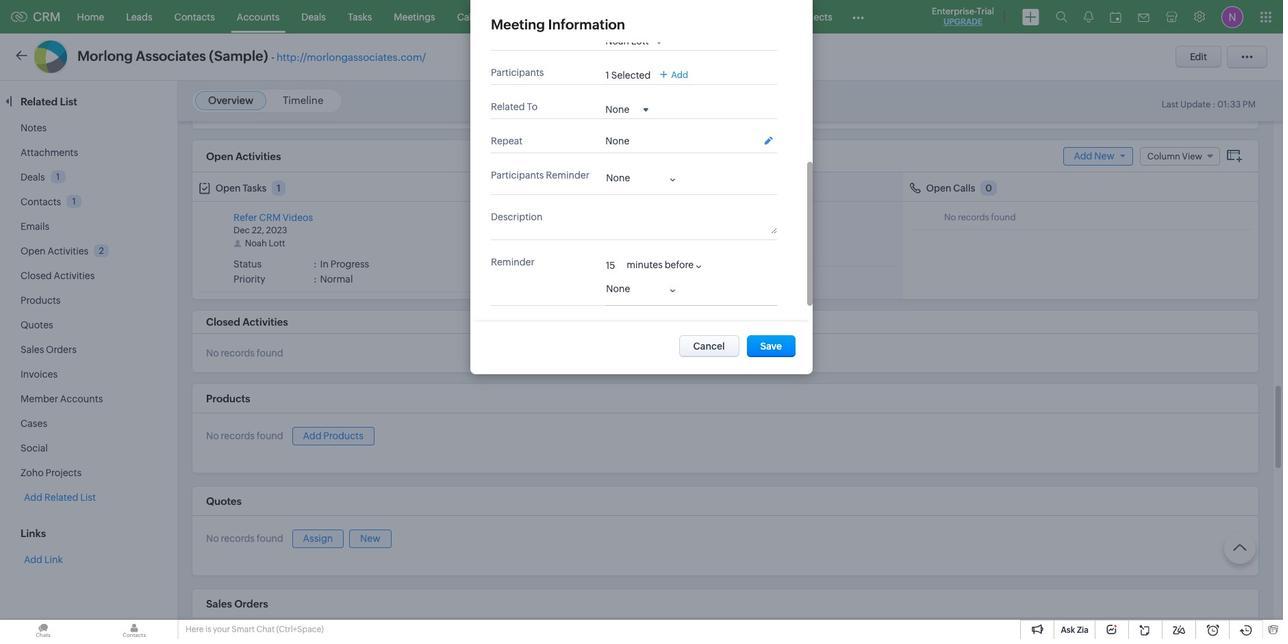 Task type: vqa. For each thing, say whether or not it's contained in the screenshot.


Task type: describe. For each thing, give the bounding box(es) containing it.
open up "refer"
[[216, 183, 241, 194]]

1 up refer crm videos link
[[277, 183, 281, 194]]

related list
[[21, 96, 79, 108]]

enterprise-
[[932, 6, 977, 16]]

accounts link
[[226, 0, 291, 33]]

open calls
[[926, 183, 976, 194]]

add products
[[303, 431, 364, 442]]

analytics link
[[547, 0, 609, 33]]

1 vertical spatial deals
[[21, 172, 45, 183]]

overview
[[208, 95, 254, 106]]

0 vertical spatial contacts link
[[163, 0, 226, 33]]

crm link
[[11, 10, 61, 24]]

tasks inside tasks 'link'
[[348, 11, 372, 22]]

new inside new link
[[360, 533, 380, 544]]

calls link
[[446, 0, 490, 33]]

member accounts link
[[21, 394, 103, 405]]

1 vertical spatial orders
[[234, 598, 268, 610]]

1 vertical spatial sales
[[206, 598, 232, 610]]

meetings link
[[383, 0, 446, 33]]

0 vertical spatial :
[[1213, 99, 1216, 110]]

morlong
[[77, 48, 133, 64]]

edit button
[[1176, 46, 1222, 68]]

02:18
[[633, 225, 656, 236]]

notes link
[[21, 123, 47, 134]]

1 vertical spatial meetings
[[598, 183, 640, 194]]

none down none field
[[606, 136, 630, 147]]

member
[[21, 394, 58, 405]]

related to
[[491, 101, 538, 112]]

1 horizontal spatial reminder
[[546, 170, 590, 181]]

0 horizontal spatial closed activities
[[21, 271, 95, 281]]

add for add link
[[671, 70, 688, 80]]

add for add products
[[303, 431, 322, 442]]

videos
[[283, 212, 313, 223]]

smart
[[232, 625, 255, 635]]

0
[[986, 183, 993, 194]]

leads link
[[115, 0, 163, 33]]

signals element
[[1076, 0, 1102, 34]]

zoho projects link
[[21, 468, 82, 479]]

upgrade
[[944, 17, 983, 27]]

to
[[527, 101, 538, 112]]

0 horizontal spatial contacts link
[[21, 197, 61, 208]]

0 horizontal spatial list
[[60, 96, 77, 108]]

0 horizontal spatial open activities
[[21, 246, 89, 257]]

add products link
[[292, 427, 375, 446]]

assign link
[[292, 530, 344, 548]]

last
[[1162, 99, 1179, 110]]

http://morlongassociates.com/ link
[[277, 51, 426, 63]]

none inside field
[[606, 104, 630, 115]]

0 vertical spatial quotes
[[21, 320, 53, 331]]

1 selected
[[606, 70, 651, 81]]

signals image
[[1084, 11, 1094, 23]]

1 horizontal spatial quotes
[[206, 496, 242, 507]]

: normal
[[314, 274, 353, 285]]

tasks link
[[337, 0, 383, 33]]

timeline link
[[283, 95, 324, 106]]

refer
[[234, 212, 257, 223]]

pm for 02:18
[[658, 225, 671, 236]]

repeat
[[491, 136, 523, 147]]

0 horizontal spatial tasks
[[243, 183, 267, 194]]

2
[[99, 246, 104, 256]]

1 vertical spatial reminder
[[491, 257, 535, 268]]

1 down attachments
[[56, 172, 60, 182]]

1 left selected
[[606, 70, 609, 81]]

status
[[234, 259, 262, 270]]

attachments link
[[21, 147, 78, 158]]

add for add link
[[24, 555, 42, 566]]

add related list
[[24, 492, 96, 503]]

add new
[[1074, 150, 1115, 161]]

minutes
[[627, 260, 663, 271]]

crm inside "refer crm videos dec 22, 2023"
[[259, 212, 281, 223]]

dec inside "refer crm videos dec 22, 2023"
[[234, 225, 250, 236]]

contacts image
[[91, 621, 177, 640]]

0 horizontal spatial projects
[[46, 468, 82, 479]]

priority
[[234, 274, 265, 285]]

1 horizontal spatial closed activities
[[206, 316, 288, 328]]

open up open tasks
[[206, 150, 233, 162]]

new link
[[349, 530, 391, 548]]

chats image
[[0, 621, 86, 640]]

0 vertical spatial projects
[[797, 11, 833, 22]]

trial
[[977, 6, 994, 16]]

0 vertical spatial sales orders
[[21, 344, 77, 355]]

1 horizontal spatial list
[[80, 492, 96, 503]]

social
[[21, 443, 48, 454]]

update
[[1181, 99, 1211, 110]]

projects link
[[786, 0, 844, 33]]

cases
[[21, 418, 47, 429]]

add link
[[660, 70, 688, 80]]

timeline
[[283, 95, 324, 106]]

related for related to
[[491, 101, 525, 112]]

attachments
[[21, 147, 78, 158]]

- inside morlong associates (sample) - http://morlongassociates.com/
[[271, 51, 275, 63]]

link
[[44, 555, 63, 566]]

links
[[21, 528, 46, 540]]

in
[[320, 259, 329, 270]]

notes
[[21, 123, 47, 134]]

22,
[[252, 225, 264, 236]]

information
[[548, 16, 625, 32]]

1 vertical spatial sales orders
[[206, 598, 268, 610]]

open down the 'participants reminder'
[[571, 183, 596, 194]]

create menu element
[[1014, 0, 1048, 33]]

1 horizontal spatial products link
[[609, 0, 671, 33]]

0 vertical spatial new
[[1095, 150, 1115, 161]]

sales orders link
[[21, 344, 77, 355]]

noah lott for open tasks
[[245, 238, 285, 249]]

normal
[[320, 274, 353, 285]]

progress
[[331, 259, 369, 270]]

1 horizontal spatial closed
[[206, 316, 240, 328]]



Task type: locate. For each thing, give the bounding box(es) containing it.
1
[[606, 70, 609, 81], [56, 172, 60, 182], [277, 183, 281, 194], [650, 183, 654, 194], [72, 196, 76, 207]]

2023 down refer crm videos link
[[266, 225, 287, 236]]

noah down 20,
[[588, 238, 610, 249]]

1 horizontal spatial open activities
[[206, 150, 281, 162]]

sales orders
[[21, 344, 77, 355], [206, 598, 268, 610]]

0 horizontal spatial quotes
[[21, 320, 53, 331]]

1 vertical spatial contacts
[[21, 197, 61, 208]]

0 horizontal spatial deals
[[21, 172, 45, 183]]

1 vertical spatial -
[[673, 225, 676, 236]]

1 horizontal spatial contacts
[[174, 11, 215, 22]]

2023 right 20,
[[610, 225, 631, 236]]

list down zoho projects on the bottom of page
[[80, 492, 96, 503]]

products
[[620, 11, 660, 22], [21, 295, 61, 306], [206, 393, 250, 405], [323, 431, 364, 442]]

1 vertical spatial participants
[[491, 170, 544, 181]]

0 vertical spatial crm
[[33, 10, 61, 24]]

2 2023 from the left
[[610, 225, 631, 236]]

1 up dec 20, 2023 02:18 pm - 04:18 pm
[[650, 183, 654, 194]]

0 horizontal spatial sales orders
[[21, 344, 77, 355]]

open activities up closed activities link
[[21, 246, 89, 257]]

related down zoho projects link in the bottom left of the page
[[44, 492, 78, 503]]

0 vertical spatial closed activities
[[21, 271, 95, 281]]

lott down dec 20, 2023 02:18 pm - 04:18 pm
[[612, 238, 628, 249]]

pm right 01:33
[[1243, 99, 1256, 110]]

related up notes
[[21, 96, 58, 108]]

activities down priority
[[243, 316, 288, 328]]

pm right 04:18
[[703, 225, 716, 236]]

1 horizontal spatial -
[[673, 225, 676, 236]]

list
[[60, 96, 77, 108], [80, 492, 96, 503]]

participants down repeat
[[491, 170, 544, 181]]

noah down the 22,
[[245, 238, 267, 249]]

noah
[[606, 36, 629, 47], [245, 238, 267, 249], [588, 238, 610, 249]]

meeting information
[[491, 16, 625, 32]]

0 vertical spatial tasks
[[348, 11, 372, 22]]

open
[[206, 150, 233, 162], [216, 183, 241, 194], [571, 183, 596, 194], [926, 183, 952, 194], [21, 246, 46, 257]]

meetings left calls "link"
[[394, 11, 435, 22]]

: left in
[[314, 259, 317, 270]]

1 horizontal spatial pm
[[703, 225, 716, 236]]

products link
[[609, 0, 671, 33], [21, 295, 61, 306]]

chat
[[256, 625, 275, 635]]

noah down information
[[606, 36, 629, 47]]

noah for open tasks
[[245, 238, 267, 249]]

1 horizontal spatial new
[[1095, 150, 1115, 161]]

lott down "refer crm videos dec 22, 2023"
[[269, 238, 285, 249]]

0 vertical spatial reminder
[[546, 170, 590, 181]]

reports
[[501, 11, 536, 22]]

projects
[[797, 11, 833, 22], [46, 468, 82, 479]]

0 horizontal spatial products link
[[21, 295, 61, 306]]

reminder up open meetings
[[546, 170, 590, 181]]

add link
[[24, 555, 63, 566]]

0 vertical spatial participants
[[491, 67, 544, 78]]

1 vertical spatial projects
[[46, 468, 82, 479]]

0 horizontal spatial deals link
[[21, 172, 45, 183]]

accounts up morlong associates (sample) - http://morlongassociates.com/ at the left top of the page
[[237, 11, 280, 22]]

none up 20,
[[606, 173, 630, 184]]

1 horizontal spatial tasks
[[348, 11, 372, 22]]

zoho
[[21, 468, 44, 479]]

0 horizontal spatial meetings
[[394, 11, 435, 22]]

open tasks
[[216, 183, 267, 194]]

1 horizontal spatial sales orders
[[206, 598, 268, 610]]

last update : 01:33 pm
[[1162, 99, 1256, 110]]

0 horizontal spatial 2023
[[266, 225, 287, 236]]

0 vertical spatial calls
[[457, 11, 479, 22]]

1 vertical spatial :
[[314, 259, 317, 270]]

1 horizontal spatial accounts
[[237, 11, 280, 22]]

none
[[606, 104, 630, 115], [606, 136, 630, 147], [606, 173, 630, 184], [606, 284, 630, 294]]

sales orders up smart
[[206, 598, 268, 610]]

sales down "quotes" link
[[21, 344, 44, 355]]

zoho projects
[[21, 468, 82, 479]]

1 vertical spatial accounts
[[60, 394, 103, 405]]

meetings up 20,
[[598, 183, 640, 194]]

deals link
[[291, 0, 337, 33], [21, 172, 45, 183]]

new
[[1095, 150, 1115, 161], [360, 533, 380, 544]]

0 horizontal spatial pm
[[658, 225, 671, 236]]

dec down "refer"
[[234, 225, 250, 236]]

noah lott down the 22,
[[245, 238, 285, 249]]

calls inside "link"
[[457, 11, 479, 22]]

activities up open tasks
[[236, 150, 281, 162]]

contacts link up emails link
[[21, 197, 61, 208]]

0 vertical spatial contacts
[[174, 11, 215, 22]]

0 vertical spatial closed
[[21, 271, 52, 281]]

analytics
[[558, 11, 598, 22]]

found
[[991, 212, 1016, 223], [257, 348, 283, 359], [257, 431, 283, 442], [257, 534, 283, 545]]

here
[[186, 625, 204, 635]]

0 vertical spatial deals
[[302, 11, 326, 22]]

closed activities down open activities link
[[21, 271, 95, 281]]

pm for 01:33
[[1243, 99, 1256, 110]]

add
[[671, 70, 688, 80], [1074, 150, 1093, 161], [303, 431, 322, 442], [24, 492, 42, 503], [24, 555, 42, 566]]

2023 inside "refer crm videos dec 22, 2023"
[[266, 225, 287, 236]]

1 vertical spatial closed
[[206, 316, 240, 328]]

open down "emails" at the top left of the page
[[21, 246, 46, 257]]

1 vertical spatial crm
[[259, 212, 281, 223]]

calls
[[457, 11, 479, 22], [954, 183, 976, 194]]

participants for participants
[[491, 67, 544, 78]]

tasks up "refer"
[[243, 183, 267, 194]]

edit
[[1190, 51, 1207, 62]]

member accounts
[[21, 394, 103, 405]]

activities down open activities link
[[54, 271, 95, 281]]

noah for open meetings
[[588, 238, 610, 249]]

- left 04:18
[[673, 225, 676, 236]]

closed down priority
[[206, 316, 240, 328]]

04:18
[[677, 225, 701, 236]]

1 2023 from the left
[[266, 225, 287, 236]]

1 horizontal spatial lott
[[612, 238, 628, 249]]

2 horizontal spatial pm
[[1243, 99, 1256, 110]]

add for add related list
[[24, 492, 42, 503]]

refer crm videos dec 22, 2023
[[234, 212, 313, 236]]

calls left reports
[[457, 11, 479, 22]]

0 vertical spatial meetings
[[394, 11, 435, 22]]

1 horizontal spatial projects
[[797, 11, 833, 22]]

orders up here is your smart chat (ctrl+space)
[[234, 598, 268, 610]]

http://morlongassociates.com/
[[277, 51, 426, 63]]

1 horizontal spatial orders
[[234, 598, 268, 610]]

participants up related to
[[491, 67, 544, 78]]

open activities up open tasks
[[206, 150, 281, 162]]

cases link
[[21, 418, 47, 429]]

0 horizontal spatial accounts
[[60, 394, 103, 405]]

pm right 02:18
[[658, 225, 671, 236]]

1 horizontal spatial 2023
[[610, 225, 631, 236]]

related for related list
[[21, 96, 58, 108]]

20,
[[595, 225, 608, 236]]

2 participants from the top
[[491, 170, 544, 181]]

0 horizontal spatial crm
[[33, 10, 61, 24]]

closed
[[21, 271, 52, 281], [206, 316, 240, 328]]

crm
[[33, 10, 61, 24], [259, 212, 281, 223]]

before
[[665, 260, 694, 271]]

meetings
[[394, 11, 435, 22], [598, 183, 640, 194]]

None field
[[606, 103, 649, 115]]

0 horizontal spatial closed
[[21, 271, 52, 281]]

participants for participants reminder
[[491, 170, 544, 181]]

create menu image
[[1023, 9, 1040, 25]]

1 horizontal spatial deals
[[302, 11, 326, 22]]

dec 20, 2023 02:18 pm - 04:18 pm
[[577, 225, 716, 236]]

assign
[[303, 533, 333, 544]]

0 vertical spatial products link
[[609, 0, 671, 33]]

ask zia
[[1061, 626, 1089, 636]]

1 up open activities link
[[72, 196, 76, 207]]

0 vertical spatial accounts
[[237, 11, 280, 22]]

1 horizontal spatial meetings
[[598, 183, 640, 194]]

accounts right member
[[60, 394, 103, 405]]

0 horizontal spatial contacts
[[21, 197, 61, 208]]

crm up the 22,
[[259, 212, 281, 223]]

sales up the your
[[206, 598, 232, 610]]

contacts link up the associates
[[163, 0, 226, 33]]

morlong associates (sample) - http://morlongassociates.com/
[[77, 48, 426, 64]]

related left to at top
[[491, 101, 525, 112]]

products link up "quotes" link
[[21, 295, 61, 306]]

1 dec from the left
[[234, 225, 250, 236]]

open left 0
[[926, 183, 952, 194]]

1 horizontal spatial contacts link
[[163, 0, 226, 33]]

1 vertical spatial contacts link
[[21, 197, 61, 208]]

1 vertical spatial tasks
[[243, 183, 267, 194]]

: for : normal
[[314, 274, 317, 285]]

add for add new
[[1074, 150, 1093, 161]]

: for : in progress
[[314, 259, 317, 270]]

2023
[[266, 225, 287, 236], [610, 225, 631, 236]]

1 participants from the top
[[491, 67, 544, 78]]

closed down open activities link
[[21, 271, 52, 281]]

noah lott for open meetings
[[588, 238, 628, 249]]

open activities
[[206, 150, 281, 162], [21, 246, 89, 257]]

your
[[213, 625, 230, 635]]

emails link
[[21, 221, 49, 232]]

products inside 'add products' link
[[323, 431, 364, 442]]

: left 01:33
[[1213, 99, 1216, 110]]

(sample)
[[209, 48, 268, 64]]

deals link up http://morlongassociates.com/ link
[[291, 0, 337, 33]]

home
[[77, 11, 104, 22]]

-
[[271, 51, 275, 63], [673, 225, 676, 236]]

selected
[[611, 70, 651, 81]]

0 vertical spatial deals link
[[291, 0, 337, 33]]

0 horizontal spatial dec
[[234, 225, 250, 236]]

1 vertical spatial deals link
[[21, 172, 45, 183]]

orders up invoices "link"
[[46, 344, 77, 355]]

reminder down the description
[[491, 257, 535, 268]]

crm left home at the top left of the page
[[33, 10, 61, 24]]

noah lott down 20,
[[588, 238, 628, 249]]

1 horizontal spatial deals link
[[291, 0, 337, 33]]

: in progress
[[314, 259, 369, 270]]

open meetings
[[571, 183, 640, 194]]

activities up closed activities link
[[48, 246, 89, 257]]

None button
[[679, 336, 740, 358], [747, 336, 796, 358], [679, 336, 740, 358], [747, 336, 796, 358]]

description
[[491, 212, 543, 223]]

social link
[[21, 443, 48, 454]]

ask
[[1061, 626, 1075, 636]]

0 vertical spatial orders
[[46, 344, 77, 355]]

0 horizontal spatial reminder
[[491, 257, 535, 268]]

0 horizontal spatial lott
[[269, 238, 285, 249]]

1 vertical spatial calls
[[954, 183, 976, 194]]

: left normal at left
[[314, 274, 317, 285]]

add inside 'add products' link
[[303, 431, 322, 442]]

lott for open meetings
[[612, 238, 628, 249]]

1 horizontal spatial crm
[[259, 212, 281, 223]]

no records found
[[944, 212, 1016, 223], [206, 348, 283, 359], [206, 431, 283, 442], [206, 534, 283, 545]]

1 horizontal spatial sales
[[206, 598, 232, 610]]

open activities link
[[21, 246, 89, 257]]

products link up selected
[[609, 0, 671, 33]]

0 horizontal spatial orders
[[46, 344, 77, 355]]

dec left 20,
[[577, 225, 593, 236]]

list up attachments
[[60, 96, 77, 108]]

(ctrl+space)
[[276, 625, 324, 635]]

- right (sample)
[[271, 51, 275, 63]]

meeting
[[491, 16, 545, 32]]

minutes before
[[627, 260, 694, 271]]

1 vertical spatial products link
[[21, 295, 61, 306]]

refer crm videos link
[[234, 212, 313, 223]]

None text field
[[606, 209, 777, 234], [599, 256, 620, 274], [606, 209, 777, 234], [599, 256, 620, 274]]

1 vertical spatial quotes
[[206, 496, 242, 507]]

calls left 0
[[954, 183, 976, 194]]

none down minutes
[[606, 284, 630, 294]]

lott up selected
[[631, 36, 649, 47]]

0 vertical spatial list
[[60, 96, 77, 108]]

home link
[[66, 0, 115, 33]]

0 horizontal spatial -
[[271, 51, 275, 63]]

none down 1 selected
[[606, 104, 630, 115]]

0 horizontal spatial new
[[360, 533, 380, 544]]

accounts
[[237, 11, 280, 22], [60, 394, 103, 405]]

orders
[[46, 344, 77, 355], [234, 598, 268, 610]]

0 vertical spatial open activities
[[206, 150, 281, 162]]

invoices link
[[21, 369, 58, 380]]

leads
[[126, 11, 152, 22]]

0 horizontal spatial sales
[[21, 344, 44, 355]]

here is your smart chat (ctrl+space)
[[186, 625, 324, 635]]

2 horizontal spatial lott
[[631, 36, 649, 47]]

enterprise-trial upgrade
[[932, 6, 994, 27]]

1 vertical spatial list
[[80, 492, 96, 503]]

0 vertical spatial sales
[[21, 344, 44, 355]]

pm
[[1243, 99, 1256, 110], [658, 225, 671, 236], [703, 225, 716, 236]]

closed activities down priority
[[206, 316, 288, 328]]

1 horizontal spatial calls
[[954, 183, 976, 194]]

zia
[[1077, 626, 1089, 636]]

0 horizontal spatial calls
[[457, 11, 479, 22]]

deals down attachments
[[21, 172, 45, 183]]

2 dec from the left
[[577, 225, 593, 236]]

2 vertical spatial :
[[314, 274, 317, 285]]

deals link down attachments
[[21, 172, 45, 183]]

is
[[205, 625, 211, 635]]

dec
[[234, 225, 250, 236], [577, 225, 593, 236]]

sales orders up invoices "link"
[[21, 344, 77, 355]]

lott for open tasks
[[269, 238, 285, 249]]

1 horizontal spatial dec
[[577, 225, 593, 236]]

quotes link
[[21, 320, 53, 331]]

1 vertical spatial open activities
[[21, 246, 89, 257]]

deals left tasks 'link'
[[302, 11, 326, 22]]

contacts up emails link
[[21, 197, 61, 208]]

tasks up http://morlongassociates.com/ link
[[348, 11, 372, 22]]

overview link
[[208, 95, 254, 106]]

contacts up the associates
[[174, 11, 215, 22]]

noah lott up 1 selected
[[606, 36, 649, 47]]



